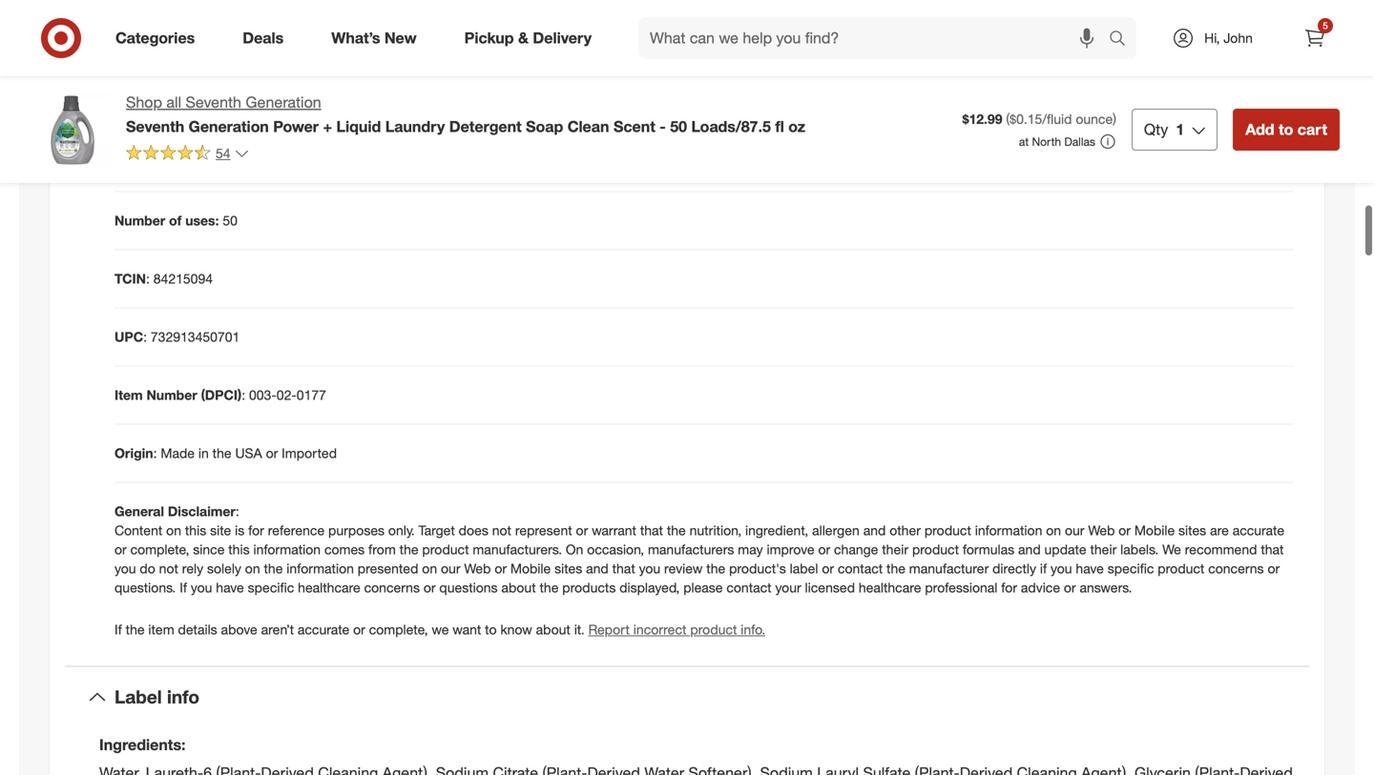 Task type: describe. For each thing, give the bounding box(es) containing it.
if inside general disclaimer : content on this site is for reference purposes only.  target does not represent or warrant that the nutrition, ingredient, allergen and other product information on our web or mobile sites are accurate or complete, since this information comes from the product manufacturers.  on occasion, manufacturers may improve or change their product formulas and update their labels.  we recommend that you do not rely solely on the information presented on our web or mobile sites and that you review the product's label or contact the manufacturer directly if you have specific product concerns or questions.  if you have specific healthcare concerns or questions about the products displayed, please contact your licensed healthcare professional for advice or answers.
[[180, 580, 187, 596]]

on down target
[[422, 561, 437, 577]]

0 horizontal spatial concerns
[[364, 580, 420, 596]]

professional
[[925, 580, 998, 596]]

84215094
[[153, 271, 213, 287]]

item
[[148, 622, 174, 638]]

$12.99
[[963, 111, 1002, 128]]

on
[[566, 542, 583, 558]]

search button
[[1100, 17, 1146, 63]]

liquid
[[336, 117, 381, 136]]

rely
[[182, 561, 203, 577]]

2 horizontal spatial and
[[1018, 542, 1041, 558]]

your
[[775, 580, 801, 596]]

it.
[[574, 622, 585, 638]]

weight:
[[140, 154, 187, 171]]

1 horizontal spatial contact
[[838, 561, 883, 577]]

industry
[[115, 96, 167, 113]]

1 vertical spatial to
[[485, 622, 497, 638]]

what's new link
[[315, 17, 441, 59]]

if the item details above aren't accurate or complete, we want to know about it. report incorrect product info.
[[115, 622, 765, 638]]

displayed,
[[620, 580, 680, 596]]

0 vertical spatial generation
[[246, 93, 321, 112]]

north
[[1032, 135, 1061, 149]]

0 horizontal spatial fl
[[220, 154, 227, 171]]

allergen
[[812, 522, 860, 539]]

0 vertical spatial have
[[1076, 561, 1104, 577]]

the down only.
[[400, 542, 418, 558]]

pickup
[[464, 29, 514, 47]]

0177
[[297, 387, 326, 404]]

search
[[1100, 31, 1146, 49]]

1 vertical spatial for
[[1001, 580, 1017, 596]]

ounce
[[1076, 111, 1113, 128]]

$0.15
[[1010, 111, 1042, 128]]

net
[[115, 154, 137, 171]]

advice
[[1021, 580, 1060, 596]]

usa
[[235, 445, 262, 462]]

&
[[518, 29, 529, 47]]

consumer
[[609, 38, 671, 54]]

products
[[562, 580, 616, 596]]

bio-
[[255, 38, 280, 54]]

complete, inside general disclaimer : content on this site is for reference purposes only.  target does not represent or warrant that the nutrition, ingredient, allergen and other product information on our web or mobile sites are accurate or complete, since this information comes from the product manufacturers.  on occasion, manufacturers may improve or change their product formulas and update their labels.  we recommend that you do not rely solely on the information presented on our web or mobile sites and that you review the product's label or contact the manufacturer directly if you have specific product concerns or questions.  if you have specific healthcare concerns or questions about the products displayed, please contact your licensed healthcare professional for advice or answers.
[[130, 542, 189, 558]]

0 horizontal spatial that
[[612, 561, 635, 577]]

if
[[1040, 561, 1047, 577]]

fl inside shop all seventh generation seventh generation power + liquid laundry detergent soap clean scent - 50 loads/87.5 fl oz
[[775, 117, 784, 136]]

since
[[193, 542, 225, 558]]

1 vertical spatial have
[[216, 580, 244, 596]]

john
[[1224, 30, 1253, 46]]

on right tested
[[1033, 38, 1048, 54]]

1 vertical spatial generation
[[189, 117, 269, 136]]

0 vertical spatial information
[[975, 522, 1042, 539]]

the up manufacturers
[[667, 522, 686, 539]]

scent
[[614, 117, 655, 136]]

report
[[588, 622, 630, 638]]

2 based, from the left
[[361, 38, 402, 54]]

1 healthcare from the left
[[298, 580, 360, 596]]

1 vertical spatial number
[[146, 387, 197, 404]]

other
[[890, 522, 921, 539]]

the left item
[[126, 622, 145, 638]]

want
[[453, 622, 481, 638]]

item number (dpci) : 003-02-0177
[[115, 387, 326, 404]]

we
[[432, 622, 449, 638]]

aren't
[[261, 622, 294, 638]]

loads/87.5
[[691, 117, 771, 136]]

1 vertical spatial this
[[228, 542, 250, 558]]

003-
[[249, 387, 277, 404]]

87.5
[[190, 154, 216, 171]]

add to cart button
[[1233, 109, 1340, 151]]

info.
[[741, 622, 765, 638]]

0 vertical spatial seventh
[[186, 93, 241, 112]]

ingredient,
[[745, 522, 808, 539]]

1 vertical spatial if
[[115, 622, 122, 638]]

on right solely
[[245, 561, 260, 577]]

of
[[169, 212, 182, 229]]

1 vertical spatial about
[[536, 622, 570, 638]]

tested
[[990, 38, 1030, 54]]

1 based, from the left
[[280, 38, 322, 54]]

add
[[1246, 120, 1274, 139]]

manufacturers.
[[473, 542, 562, 558]]

0 vertical spatial and
[[863, 522, 886, 539]]

target
[[418, 522, 455, 539]]

details
[[178, 622, 217, 638]]

made
[[161, 445, 195, 462]]

post-
[[577, 38, 609, 54]]

recyclable
[[1106, 38, 1172, 54]]

plant-
[[325, 38, 361, 54]]

tcin : 84215094
[[115, 271, 213, 287]]

animals,
[[1052, 38, 1102, 54]]

(us)
[[248, 154, 274, 171]]

contains
[[406, 38, 459, 54]]

02-
[[277, 387, 297, 404]]

reference
[[268, 522, 325, 539]]

does
[[459, 522, 488, 539]]

at north dallas
[[1019, 135, 1095, 149]]

shop all seventh generation seventh generation power + liquid laundry detergent soap clean scent - 50 loads/87.5 fl oz
[[126, 93, 806, 136]]

delivery
[[533, 29, 592, 47]]

certifications:
[[269, 96, 359, 113]]

to inside button
[[1279, 120, 1293, 139]]

: for made
[[153, 445, 157, 462]]

label info
[[115, 687, 199, 709]]

not
[[965, 38, 986, 54]]

answers.
[[1080, 580, 1132, 596]]

5 link
[[1294, 17, 1336, 59]]

material,
[[734, 38, 785, 54]]

1 vertical spatial accurate
[[298, 622, 349, 638]]

54
[[216, 145, 231, 162]]

0 horizontal spatial oz
[[231, 154, 245, 171]]

product's
[[729, 561, 786, 577]]

hi, john
[[1204, 30, 1253, 46]]

732913450701
[[151, 329, 240, 345]]

cruelty-
[[883, 38, 932, 54]]

5
[[1323, 20, 1328, 31]]

pickup & delivery
[[464, 29, 592, 47]]

we
[[1162, 542, 1181, 558]]



Task type: locate. For each thing, give the bounding box(es) containing it.
oz right loads/87.5
[[788, 117, 806, 136]]

about left it.
[[536, 622, 570, 638]]

label
[[790, 561, 818, 577]]

1 horizontal spatial not
[[492, 522, 511, 539]]

that down occasion,
[[612, 561, 635, 577]]

specific down labels.
[[1108, 561, 1154, 577]]

accurate right aren't
[[298, 622, 349, 638]]

seventh down industry
[[126, 117, 184, 136]]

not up manufacturers.
[[492, 522, 511, 539]]

accurate inside general disclaimer : content on this site is for reference purposes only.  target does not represent or warrant that the nutrition, ingredient, allergen and other product information on our web or mobile sites are accurate or complete, since this information comes from the product manufacturers.  on occasion, manufacturers may improve or change their product formulas and update their labels.  we recommend that you do not rely solely on the information presented on our web or mobile sites and that you review the product's label or contact the manufacturer directly if you have specific product concerns or questions.  if you have specific healthcare concerns or questions about the products displayed, please contact your licensed healthcare professional for advice or answers.
[[1233, 522, 1285, 539]]

0 vertical spatial complete,
[[130, 542, 189, 558]]

clean
[[568, 117, 609, 136]]

recycled left material,
[[675, 38, 731, 54]]

1 vertical spatial and
[[1018, 542, 1041, 558]]

and up "if"
[[1018, 542, 1041, 558]]

0 vertical spatial to
[[1279, 120, 1293, 139]]

the down reference
[[264, 561, 283, 577]]

incorrect
[[633, 622, 687, 638]]

categories link
[[99, 17, 219, 59]]

1 vertical spatial oz
[[231, 154, 245, 171]]

our
[[1065, 522, 1084, 539], [441, 561, 460, 577]]

fl
[[775, 117, 784, 136], [220, 154, 227, 171]]

that
[[640, 522, 663, 539], [1261, 542, 1284, 558], [612, 561, 635, 577]]

if down rely
[[180, 580, 187, 596]]

deals link
[[226, 17, 308, 59]]

the down other
[[887, 561, 906, 577]]

0 horizontal spatial recycled
[[463, 38, 518, 54]]

content,
[[522, 38, 573, 54]]

1 horizontal spatial web
[[1088, 522, 1115, 539]]

this down is
[[228, 542, 250, 558]]

50 right -
[[670, 117, 687, 136]]

cart
[[1298, 120, 1327, 139]]

their left labels.
[[1090, 542, 1117, 558]]

1 horizontal spatial 50
[[670, 117, 687, 136]]

mobile up labels.
[[1134, 522, 1175, 539]]

2 horizontal spatial that
[[1261, 542, 1284, 558]]

you right "if"
[[1051, 561, 1072, 577]]

0 vertical spatial web
[[1088, 522, 1115, 539]]

on down disclaimer
[[166, 522, 181, 539]]

contact
[[838, 561, 883, 577], [727, 580, 772, 596]]

0 horizontal spatial contact
[[727, 580, 772, 596]]

0 horizontal spatial complete,
[[130, 542, 189, 558]]

0 horizontal spatial seventh
[[126, 117, 184, 136]]

0 vertical spatial mobile
[[1134, 522, 1175, 539]]

$12.99 ( $0.15 /fluid ounce )
[[963, 111, 1116, 128]]

for right is
[[248, 522, 264, 539]]

represent
[[515, 522, 572, 539]]

licensed
[[805, 580, 855, 596]]

1 horizontal spatial that
[[640, 522, 663, 539]]

complete, left we
[[369, 622, 428, 638]]

50 right uses:
[[223, 212, 238, 229]]

item
[[115, 387, 143, 404]]

seventh right the "all"
[[186, 93, 241, 112]]

uses:
[[185, 212, 219, 229]]

the up please
[[706, 561, 725, 577]]

generation up 'power'
[[246, 93, 321, 112]]

specific up aren't
[[248, 580, 294, 596]]

formulas
[[963, 542, 1015, 558]]

1 vertical spatial seventh
[[126, 117, 184, 136]]

0 vertical spatial specific
[[1108, 561, 1154, 577]]

comes
[[324, 542, 365, 558]]

0 horizontal spatial specific
[[248, 580, 294, 596]]

accurate right the are
[[1233, 522, 1285, 539]]

what's
[[331, 29, 380, 47]]

all
[[166, 93, 181, 112]]

information
[[975, 522, 1042, 539], [253, 542, 321, 558], [287, 561, 354, 577]]

: left the '732913450701' on the top of page
[[143, 329, 147, 345]]

upc : 732913450701
[[115, 329, 240, 345]]

0 horizontal spatial if
[[115, 622, 122, 638]]

free,
[[932, 38, 961, 54]]

0 vertical spatial sites
[[1179, 522, 1206, 539]]

1 vertical spatial contact
[[727, 580, 772, 596]]

0 vertical spatial not
[[492, 522, 511, 539]]

image of seventh generation power + liquid laundry detergent soap clean scent - 50 loads/87.5 fl oz image
[[34, 92, 111, 168]]

ingredients:
[[99, 736, 186, 755]]

upc
[[115, 329, 143, 345]]

not right the do
[[159, 561, 178, 577]]

web up questions
[[464, 561, 491, 577]]

0 horizontal spatial web
[[464, 561, 491, 577]]

categories
[[115, 29, 195, 47]]

0 vertical spatial oz
[[788, 117, 806, 136]]

label info button
[[65, 668, 1309, 728]]

improve
[[767, 542, 815, 558]]

and up change
[[863, 522, 886, 539]]

0 vertical spatial our
[[1065, 522, 1084, 539]]

presented
[[358, 561, 418, 577]]

on up update
[[1046, 522, 1061, 539]]

2 recycled from the left
[[675, 38, 731, 54]]

detergent
[[449, 117, 522, 136]]

1 vertical spatial that
[[1261, 542, 1284, 558]]

are
[[1210, 522, 1229, 539]]

1 horizontal spatial sites
[[1179, 522, 1206, 539]]

generation down government on the left top
[[189, 117, 269, 136]]

1 vertical spatial not
[[159, 561, 178, 577]]

1 horizontal spatial have
[[1076, 561, 1104, 577]]

sites down the 'on'
[[555, 561, 582, 577]]

have down solely
[[216, 580, 244, 596]]

product
[[925, 522, 971, 539], [422, 542, 469, 558], [912, 542, 959, 558], [1158, 561, 1205, 577], [690, 622, 737, 638]]

you up displayed,
[[639, 561, 661, 577]]

web up answers.
[[1088, 522, 1115, 539]]

you
[[115, 561, 136, 577], [639, 561, 661, 577], [1051, 561, 1072, 577], [191, 580, 212, 596]]

accurate
[[1233, 522, 1285, 539], [298, 622, 349, 638]]

recycled left "content,"
[[463, 38, 518, 54]]

1 horizontal spatial for
[[1001, 580, 1017, 596]]

1 recycled from the left
[[463, 38, 518, 54]]

1 vertical spatial sites
[[555, 561, 582, 577]]

oz inside shop all seventh generation seventh generation power + liquid laundry detergent soap clean scent - 50 loads/87.5 fl oz
[[788, 117, 806, 136]]

+
[[323, 117, 332, 136]]

1 vertical spatial fl
[[220, 154, 227, 171]]

to right add
[[1279, 120, 1293, 139]]

0 horizontal spatial our
[[441, 561, 460, 577]]

0 vertical spatial contact
[[838, 561, 883, 577]]

-
[[660, 117, 666, 136]]

warrant
[[592, 522, 636, 539]]

1 vertical spatial complete,
[[369, 622, 428, 638]]

2 vertical spatial that
[[612, 561, 635, 577]]

1 vertical spatial concerns
[[364, 580, 420, 596]]

1 vertical spatial mobile
[[510, 561, 551, 577]]

oz right 54
[[231, 154, 245, 171]]

purposes
[[328, 522, 385, 539]]

: inside general disclaimer : content on this site is for reference purposes only.  target does not represent or warrant that the nutrition, ingredient, allergen and other product information on our web or mobile sites are accurate or complete, since this information comes from the product manufacturers.  on occasion, manufacturers may improve or change their product formulas and update their labels.  we recommend that you do not rely solely on the information presented on our web or mobile sites and that you review the product's label or contact the manufacturer directly if you have specific product concerns or questions.  if you have specific healthcare concerns or questions about the products displayed, please contact your licensed healthcare professional for advice or answers.
[[236, 503, 239, 520]]

you down rely
[[191, 580, 212, 596]]

1 horizontal spatial mobile
[[1134, 522, 1175, 539]]

laundry
[[385, 117, 445, 136]]

1 horizontal spatial accurate
[[1233, 522, 1285, 539]]

2 their from the left
[[1090, 542, 1117, 558]]

our up update
[[1065, 522, 1084, 539]]

net weight: 87.5 fl oz (us)
[[115, 154, 274, 171]]

0 vertical spatial if
[[180, 580, 187, 596]]

0 horizontal spatial mobile
[[510, 561, 551, 577]]

directly
[[993, 561, 1036, 577]]

information up formulas
[[975, 522, 1042, 539]]

change
[[834, 542, 878, 558]]

0 horizontal spatial not
[[159, 561, 178, 577]]

0 vertical spatial fl
[[775, 117, 784, 136]]

manufacturers
[[648, 542, 734, 558]]

1 their from the left
[[882, 542, 909, 558]]

2 healthcare from the left
[[859, 580, 921, 596]]

deals
[[243, 29, 284, 47]]

1 horizontal spatial recycled
[[675, 38, 731, 54]]

the
[[212, 445, 231, 462], [667, 522, 686, 539], [400, 542, 418, 558], [264, 561, 283, 577], [706, 561, 725, 577], [887, 561, 906, 577], [540, 580, 559, 596], [126, 622, 145, 638]]

complete, up the do
[[130, 542, 189, 558]]

content
[[115, 522, 163, 539]]

review
[[664, 561, 703, 577]]

questions.
[[115, 580, 176, 596]]

0 horizontal spatial their
[[882, 542, 909, 558]]

2 vertical spatial information
[[287, 561, 354, 577]]

1 vertical spatial our
[[441, 561, 460, 577]]

0 horizontal spatial 50
[[223, 212, 238, 229]]

number of uses: 50
[[115, 212, 238, 229]]

that right recommend
[[1261, 542, 1284, 558]]

generation
[[246, 93, 321, 112], [189, 117, 269, 136]]

1 horizontal spatial based,
[[361, 38, 402, 54]]

for down directly
[[1001, 580, 1017, 596]]

labels.
[[1120, 542, 1159, 558]]

that right warrant
[[640, 522, 663, 539]]

from
[[368, 542, 396, 558]]

50
[[670, 117, 687, 136], [223, 212, 238, 229]]

0 horizontal spatial have
[[216, 580, 244, 596]]

: left made
[[153, 445, 157, 462]]

disclaimer
[[168, 503, 236, 520]]

50 inside shop all seventh generation seventh generation power + liquid laundry detergent soap clean scent - 50 loads/87.5 fl oz
[[670, 117, 687, 136]]

0 horizontal spatial sites
[[555, 561, 582, 577]]

1 horizontal spatial oz
[[788, 117, 806, 136]]

1 vertical spatial web
[[464, 561, 491, 577]]

healthcare down change
[[859, 580, 921, 596]]

occasion,
[[587, 542, 644, 558]]

or
[[171, 96, 184, 113], [266, 445, 278, 462], [576, 522, 588, 539], [1119, 522, 1131, 539], [115, 542, 127, 558], [818, 542, 830, 558], [495, 561, 507, 577], [822, 561, 834, 577], [1268, 561, 1280, 577], [424, 580, 436, 596], [1064, 580, 1076, 596], [353, 622, 365, 638]]

and up 'products'
[[586, 561, 609, 577]]

: left 003-
[[242, 387, 245, 404]]

government
[[188, 96, 265, 113]]

1 horizontal spatial our
[[1065, 522, 1084, 539]]

1 vertical spatial specific
[[248, 580, 294, 596]]

1 horizontal spatial healthcare
[[859, 580, 921, 596]]

origin
[[115, 445, 153, 462]]

concerns down recommend
[[1208, 561, 1264, 577]]

industry or government certifications:
[[115, 96, 359, 113]]

shop
[[126, 93, 162, 112]]

0 vertical spatial for
[[248, 522, 264, 539]]

1 horizontal spatial fl
[[775, 117, 784, 136]]

: up is
[[236, 503, 239, 520]]

: for 84215094
[[146, 271, 150, 287]]

0 vertical spatial number
[[115, 212, 165, 229]]

1 horizontal spatial to
[[1279, 120, 1293, 139]]

54 link
[[126, 144, 250, 166]]

sites left the are
[[1179, 522, 1206, 539]]

the right the in
[[212, 445, 231, 462]]

about inside general disclaimer : content on this site is for reference purposes only.  target does not represent or warrant that the nutrition, ingredient, allergen and other product information on our web or mobile sites are accurate or complete, since this information comes from the product manufacturers.  on occasion, manufacturers may improve or change their product formulas and update their labels.  we recommend that you do not rely solely on the information presented on our web or mobile sites and that you review the product's label or contact the manufacturer directly if you have specific product concerns or questions.  if you have specific healthcare concerns or questions about the products displayed, please contact your licensed healthcare professional for advice or answers.
[[501, 580, 536, 596]]

contact down product's
[[727, 580, 772, 596]]

0 horizontal spatial healthcare
[[298, 580, 360, 596]]

1 horizontal spatial this
[[228, 542, 250, 558]]

0 vertical spatial 50
[[670, 117, 687, 136]]

1 horizontal spatial if
[[180, 580, 187, 596]]

1 horizontal spatial specific
[[1108, 561, 1154, 577]]

0 vertical spatial concerns
[[1208, 561, 1264, 577]]

0 horizontal spatial to
[[485, 622, 497, 638]]

healthcare down comes
[[298, 580, 360, 596]]

What can we help you find? suggestions appear below search field
[[638, 17, 1114, 59]]

you left the do
[[115, 561, 136, 577]]

0 vertical spatial that
[[640, 522, 663, 539]]

0 horizontal spatial accurate
[[298, 622, 349, 638]]

not
[[492, 522, 511, 539], [159, 561, 178, 577]]

)
[[1113, 111, 1116, 128]]

0 horizontal spatial based,
[[280, 38, 322, 54]]

number right item
[[146, 387, 197, 404]]

label
[[115, 687, 162, 709]]

0 vertical spatial this
[[185, 522, 206, 539]]

1 horizontal spatial complete,
[[369, 622, 428, 638]]

fl right 87.5
[[220, 154, 227, 171]]

contact down change
[[838, 561, 883, 577]]

this down disclaimer
[[185, 522, 206, 539]]

: for 732913450701
[[143, 329, 147, 345]]

1 vertical spatial information
[[253, 542, 321, 558]]

above
[[221, 622, 257, 638]]

1 horizontal spatial and
[[863, 522, 886, 539]]

about down manufacturers.
[[501, 580, 536, 596]]

information down comes
[[287, 561, 354, 577]]

questions
[[439, 580, 498, 596]]

about
[[501, 580, 536, 596], [536, 622, 570, 638]]

to right want
[[485, 622, 497, 638]]

1 vertical spatial 50
[[223, 212, 238, 229]]

the left 'products'
[[540, 580, 559, 596]]

: left 84215094
[[146, 271, 150, 287]]

information down reference
[[253, 542, 321, 558]]

know
[[500, 622, 532, 638]]

fl right loads/87.5
[[775, 117, 784, 136]]

this
[[185, 522, 206, 539], [228, 542, 250, 558]]

pickup & delivery link
[[448, 17, 616, 59]]

report incorrect product info. button
[[588, 621, 765, 640]]

specific
[[1108, 561, 1154, 577], [248, 580, 294, 596]]

if left item
[[115, 622, 122, 638]]

power
[[273, 117, 319, 136]]

mobile down manufacturers.
[[510, 561, 551, 577]]

what's new
[[331, 29, 417, 47]]

concerns down presented
[[364, 580, 420, 596]]

0 vertical spatial about
[[501, 580, 536, 596]]

1 horizontal spatial concerns
[[1208, 561, 1264, 577]]

0 horizontal spatial for
[[248, 522, 264, 539]]

their down other
[[882, 542, 909, 558]]

0 horizontal spatial and
[[586, 561, 609, 577]]

have up answers.
[[1076, 561, 1104, 577]]

number left of
[[115, 212, 165, 229]]

0 vertical spatial accurate
[[1233, 522, 1285, 539]]

our up questions
[[441, 561, 460, 577]]



Task type: vqa. For each thing, say whether or not it's contained in the screenshot.
with inside the $39.99 LEGO Minecraft The Ice Castle Toy with Zombie Figures 21186 Sponsored
no



